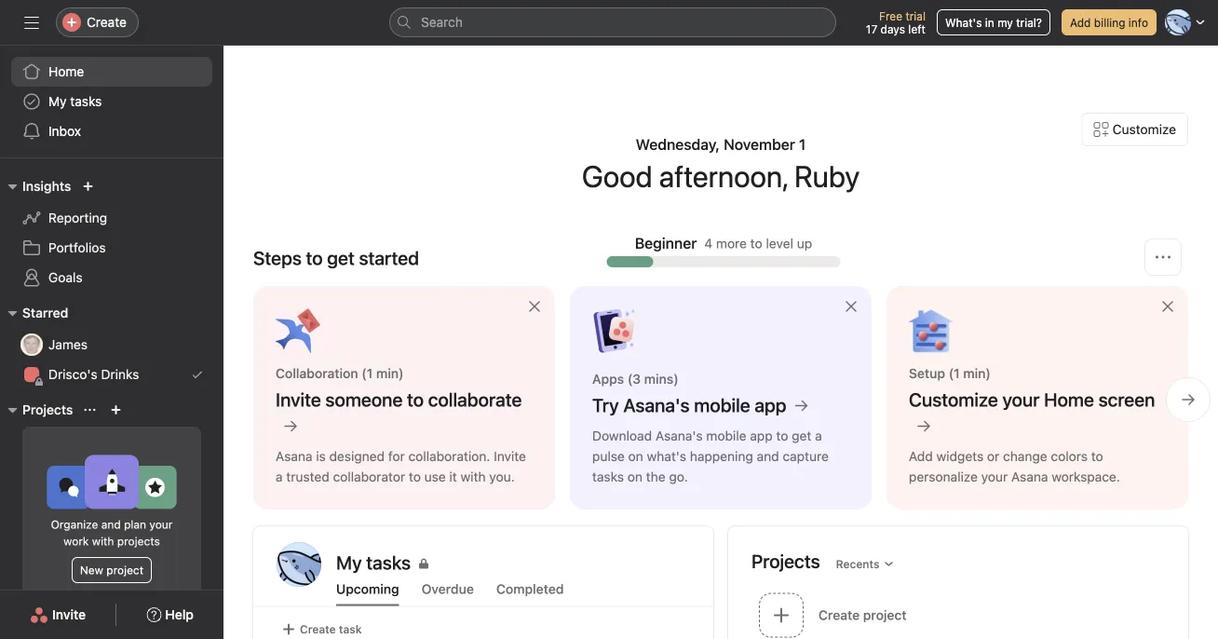 Task type: locate. For each thing, give the bounding box(es) containing it.
add left "billing"
[[1071, 16, 1092, 29]]

search list box
[[390, 7, 837, 37]]

2 vertical spatial your
[[149, 518, 173, 531]]

invite down "collaboration"
[[276, 389, 321, 410]]

1 horizontal spatial with
[[461, 469, 486, 485]]

app left get
[[750, 428, 773, 444]]

0 vertical spatial customize
[[1113, 122, 1177, 137]]

get started
[[327, 247, 419, 269]]

0 vertical spatial with
[[461, 469, 486, 485]]

my
[[998, 16, 1014, 29]]

dismiss image
[[844, 299, 859, 314], [1161, 299, 1176, 314]]

create inside popup button
[[87, 14, 127, 30]]

projects left recents
[[752, 550, 821, 572]]

and left "plan"
[[101, 518, 121, 531]]

to up the workspace.
[[1092, 449, 1104, 464]]

app up the capture
[[755, 394, 787, 416]]

insights element
[[0, 170, 224, 296]]

0 vertical spatial app
[[755, 394, 787, 416]]

afternoon,
[[659, 158, 788, 194]]

you.
[[490, 469, 515, 485]]

pulse
[[593, 449, 625, 464]]

asana inside asana is designed for collaboration. invite a trusted collaborator to use it with you.
[[276, 449, 313, 464]]

asana's up what's
[[656, 428, 703, 444]]

a right get
[[815, 428, 823, 444]]

projects left show options, current sort, top icon
[[22, 402, 73, 417]]

1 horizontal spatial add
[[1071, 16, 1092, 29]]

organize and plan your work with projects
[[51, 518, 173, 548]]

invite up you.
[[494, 449, 526, 464]]

apps
[[593, 371, 624, 387]]

2 vertical spatial invite
[[52, 607, 86, 622]]

beginner
[[635, 234, 697, 252]]

new image
[[82, 181, 94, 192]]

0 horizontal spatial create
[[87, 14, 127, 30]]

add up personalize
[[909, 449, 933, 464]]

your down or
[[982, 469, 1008, 485]]

workspace.
[[1052, 469, 1121, 485]]

1 vertical spatial and
[[101, 518, 121, 531]]

2 dismiss image from the left
[[1161, 299, 1176, 314]]

to
[[751, 236, 763, 251], [306, 247, 323, 269], [407, 389, 424, 410], [777, 428, 789, 444], [1092, 449, 1104, 464], [409, 469, 421, 485]]

tasks inside global element
[[70, 94, 102, 109]]

1 vertical spatial home
[[1045, 389, 1095, 410]]

create task button
[[277, 616, 367, 639]]

(1 min) right setup
[[949, 366, 991, 381]]

inbox
[[48, 123, 81, 139]]

1 vertical spatial tasks
[[593, 469, 624, 485]]

drisco's drinks link
[[11, 360, 212, 390]]

on left the
[[628, 469, 643, 485]]

search button
[[390, 7, 837, 37]]

a
[[815, 428, 823, 444], [276, 469, 283, 485]]

0 vertical spatial mobile
[[694, 394, 751, 416]]

0 vertical spatial tasks
[[70, 94, 102, 109]]

0 vertical spatial and
[[757, 449, 780, 464]]

1 dismiss image from the left
[[844, 299, 859, 314]]

1 vertical spatial your
[[982, 469, 1008, 485]]

(1 min) up the invite someone to collaborate
[[362, 366, 404, 381]]

add inside button
[[1071, 16, 1092, 29]]

tasks inside download asana's mobile app to get a pulse on what's happening and capture tasks on the go.
[[593, 469, 624, 485]]

1 horizontal spatial a
[[815, 428, 823, 444]]

app for download asana's mobile app to get a pulse on what's happening and capture tasks on the go.
[[750, 428, 773, 444]]

asana down change
[[1012, 469, 1049, 485]]

1 horizontal spatial invite
[[276, 389, 321, 410]]

dismiss image for customize your home screen
[[1161, 299, 1176, 314]]

0 horizontal spatial (1 min)
[[362, 366, 404, 381]]

home up colors
[[1045, 389, 1095, 410]]

your
[[1003, 389, 1040, 410], [982, 469, 1008, 485], [149, 518, 173, 531]]

0 horizontal spatial and
[[101, 518, 121, 531]]

drinks
[[101, 367, 139, 382]]

0 horizontal spatial tasks
[[70, 94, 102, 109]]

1 horizontal spatial and
[[757, 449, 780, 464]]

0 horizontal spatial dismiss image
[[844, 299, 859, 314]]

project
[[107, 564, 144, 577]]

tasks
[[70, 94, 102, 109], [593, 469, 624, 485]]

(1 min)
[[362, 366, 404, 381], [949, 366, 991, 381]]

0 horizontal spatial a
[[276, 469, 283, 485]]

2 (1 min) from the left
[[949, 366, 991, 381]]

wednesday,
[[636, 136, 720, 153]]

to inside asana is designed for collaboration. invite a trusted collaborator to use it with you.
[[409, 469, 421, 485]]

asana's down (3 mins) on the right bottom of the page
[[624, 394, 690, 416]]

your right "plan"
[[149, 518, 173, 531]]

on down download
[[629, 449, 644, 464]]

mobile inside download asana's mobile app to get a pulse on what's happening and capture tasks on the go.
[[707, 428, 747, 444]]

(1 min) for your
[[949, 366, 991, 381]]

0 vertical spatial asana's
[[624, 394, 690, 416]]

home up 'my'
[[48, 64, 84, 79]]

dismiss image for try asana's mobile app
[[844, 299, 859, 314]]

1 vertical spatial a
[[276, 469, 283, 485]]

download asana's mobile app to get a pulse on what's happening and capture tasks on the go.
[[593, 428, 829, 485]]

and
[[757, 449, 780, 464], [101, 518, 121, 531]]

reporting
[[48, 210, 107, 226]]

1 horizontal spatial projects
[[752, 550, 821, 572]]

with
[[461, 469, 486, 485], [92, 535, 114, 548]]

collaborate
[[428, 389, 522, 410]]

create left task
[[300, 623, 336, 636]]

work
[[64, 535, 89, 548]]

0 horizontal spatial asana
[[276, 449, 313, 464]]

1 vertical spatial app
[[750, 428, 773, 444]]

recents
[[836, 558, 880, 571]]

upcoming
[[336, 581, 399, 597]]

change
[[1004, 449, 1048, 464]]

customize inside the customize button
[[1113, 122, 1177, 137]]

download
[[593, 428, 652, 444]]

asana up trusted
[[276, 449, 313, 464]]

dismiss image
[[527, 299, 542, 314]]

invite down the new at the left of page
[[52, 607, 86, 622]]

1 vertical spatial asana
[[1012, 469, 1049, 485]]

apps (3 mins)
[[593, 371, 679, 387]]

happening
[[690, 449, 754, 464]]

create up home link
[[87, 14, 127, 30]]

to inside download asana's mobile app to get a pulse on what's happening and capture tasks on the go.
[[777, 428, 789, 444]]

good
[[582, 158, 653, 194]]

1 vertical spatial create
[[300, 623, 336, 636]]

1 horizontal spatial customize
[[1113, 122, 1177, 137]]

17
[[866, 22, 878, 35]]

1 vertical spatial invite
[[494, 449, 526, 464]]

1 horizontal spatial tasks
[[593, 469, 624, 485]]

your inside add widgets or change colors to personalize your asana workspace.
[[982, 469, 1008, 485]]

and left the capture
[[757, 449, 780, 464]]

to left use
[[409, 469, 421, 485]]

0 vertical spatial asana
[[276, 449, 313, 464]]

1 vertical spatial with
[[92, 535, 114, 548]]

invite
[[276, 389, 321, 410], [494, 449, 526, 464], [52, 607, 86, 622]]

your up change
[[1003, 389, 1040, 410]]

create
[[87, 14, 127, 30], [300, 623, 336, 636]]

add
[[1071, 16, 1092, 29], [909, 449, 933, 464]]

1 vertical spatial add
[[909, 449, 933, 464]]

a left trusted
[[276, 469, 283, 485]]

with right it
[[461, 469, 486, 485]]

invite button
[[18, 598, 98, 632]]

1 horizontal spatial asana
[[1012, 469, 1049, 485]]

collaboration
[[276, 366, 358, 381]]

someone
[[326, 389, 403, 410]]

with right work
[[92, 535, 114, 548]]

to left level
[[751, 236, 763, 251]]

what's
[[647, 449, 687, 464]]

asana's for try
[[624, 394, 690, 416]]

1 horizontal spatial dismiss image
[[1161, 299, 1176, 314]]

0 horizontal spatial projects
[[22, 402, 73, 417]]

0 vertical spatial create
[[87, 14, 127, 30]]

what's in my trial? button
[[937, 9, 1051, 35]]

on
[[629, 449, 644, 464], [628, 469, 643, 485]]

1 horizontal spatial home
[[1045, 389, 1095, 410]]

asana's inside download asana's mobile app to get a pulse on what's happening and capture tasks on the go.
[[656, 428, 703, 444]]

asana
[[276, 449, 313, 464], [1012, 469, 1049, 485]]

a inside download asana's mobile app to get a pulse on what's happening and capture tasks on the go.
[[815, 428, 823, 444]]

and inside organize and plan your work with projects
[[101, 518, 121, 531]]

2 horizontal spatial invite
[[494, 449, 526, 464]]

home
[[48, 64, 84, 79], [1045, 389, 1095, 410]]

add for add widgets or change colors to personalize your asana workspace.
[[909, 449, 933, 464]]

0 horizontal spatial invite
[[52, 607, 86, 622]]

my tasks link
[[11, 87, 212, 116]]

home inside global element
[[48, 64, 84, 79]]

asana's
[[624, 394, 690, 416], [656, 428, 703, 444]]

days
[[881, 22, 906, 35]]

november
[[724, 136, 796, 153]]

to left get
[[777, 428, 789, 444]]

a inside asana is designed for collaboration. invite a trusted collaborator to use it with you.
[[276, 469, 283, 485]]

plan
[[124, 518, 146, 531]]

1 vertical spatial customize
[[909, 389, 999, 410]]

app
[[755, 394, 787, 416], [750, 428, 773, 444]]

invite inside button
[[52, 607, 86, 622]]

tasks right 'my'
[[70, 94, 102, 109]]

0 horizontal spatial customize
[[909, 389, 999, 410]]

a for invite someone to collaborate
[[276, 469, 283, 485]]

1 vertical spatial mobile
[[707, 428, 747, 444]]

create inside button
[[300, 623, 336, 636]]

hide sidebar image
[[24, 15, 39, 30]]

customize button
[[1082, 113, 1189, 146]]

ra
[[290, 556, 309, 574]]

0 vertical spatial invite
[[276, 389, 321, 410]]

tasks down the pulse
[[593, 469, 624, 485]]

app for try asana's mobile app
[[755, 394, 787, 416]]

1 horizontal spatial create
[[300, 623, 336, 636]]

add widgets or change colors to personalize your asana workspace.
[[909, 449, 1121, 485]]

add inside add widgets or change colors to personalize your asana workspace.
[[909, 449, 933, 464]]

what's
[[946, 16, 983, 29]]

1 (1 min) from the left
[[362, 366, 404, 381]]

0 horizontal spatial add
[[909, 449, 933, 464]]

trial?
[[1017, 16, 1043, 29]]

and inside download asana's mobile app to get a pulse on what's happening and capture tasks on the go.
[[757, 449, 780, 464]]

0 vertical spatial home
[[48, 64, 84, 79]]

new project
[[80, 564, 144, 577]]

collaboration.
[[409, 449, 491, 464]]

app inside download asana's mobile app to get a pulse on what's happening and capture tasks on the go.
[[750, 428, 773, 444]]

0 horizontal spatial with
[[92, 535, 114, 548]]

1 vertical spatial asana's
[[656, 428, 703, 444]]

0 vertical spatial a
[[815, 428, 823, 444]]

free trial 17 days left
[[866, 9, 926, 35]]

0 vertical spatial on
[[629, 449, 644, 464]]

a for try asana's mobile app
[[815, 428, 823, 444]]

starred
[[22, 305, 68, 321]]

insights button
[[0, 175, 71, 198]]

overdue
[[422, 581, 474, 597]]

0 horizontal spatial home
[[48, 64, 84, 79]]

0 vertical spatial projects
[[22, 402, 73, 417]]

create for create
[[87, 14, 127, 30]]

1 horizontal spatial (1 min)
[[949, 366, 991, 381]]

0 vertical spatial add
[[1071, 16, 1092, 29]]



Task type: describe. For each thing, give the bounding box(es) containing it.
to inside beginner 4 more to level up
[[751, 236, 763, 251]]

goals
[[48, 270, 83, 285]]

your inside organize and plan your work with projects
[[149, 518, 173, 531]]

search
[[421, 14, 463, 30]]

my tasks
[[48, 94, 102, 109]]

new project button
[[72, 557, 152, 583]]

asana is designed for collaboration. invite a trusted collaborator to use it with you.
[[276, 449, 526, 485]]

with inside asana is designed for collaboration. invite a trusted collaborator to use it with you.
[[461, 469, 486, 485]]

invite for invite
[[52, 607, 86, 622]]

add billing info
[[1071, 16, 1149, 29]]

task
[[339, 623, 362, 636]]

inbox link
[[11, 116, 212, 146]]

show options, current sort, top image
[[84, 404, 95, 416]]

customize for customize
[[1113, 122, 1177, 137]]

mobile for try asana's mobile app
[[694, 394, 751, 416]]

to inside add widgets or change colors to personalize your asana workspace.
[[1092, 449, 1104, 464]]

new
[[80, 564, 103, 577]]

collaboration (1 min)
[[276, 366, 404, 381]]

portfolios
[[48, 240, 106, 255]]

scroll card carousel right image
[[1182, 392, 1196, 407]]

completed button
[[497, 581, 564, 606]]

create for create task
[[300, 623, 336, 636]]

widgets
[[937, 449, 984, 464]]

reporting link
[[11, 203, 212, 233]]

screen
[[1099, 389, 1156, 410]]

customize for customize your home screen
[[909, 389, 999, 410]]

global element
[[0, 46, 224, 157]]

info
[[1129, 16, 1149, 29]]

colors
[[1052, 449, 1088, 464]]

setup (1 min)
[[909, 366, 991, 381]]

is
[[316, 449, 326, 464]]

to right someone at the bottom
[[407, 389, 424, 410]]

with inside organize and plan your work with projects
[[92, 535, 114, 548]]

left
[[909, 22, 926, 35]]

my tasks link
[[336, 550, 690, 576]]

use
[[425, 469, 446, 485]]

collaborator
[[333, 469, 405, 485]]

home link
[[11, 57, 212, 87]]

free
[[880, 9, 903, 22]]

projects inside dropdown button
[[22, 402, 73, 417]]

insights
[[22, 178, 71, 194]]

goals link
[[11, 263, 212, 293]]

trial
[[906, 9, 926, 22]]

try
[[593, 394, 619, 416]]

billing
[[1095, 16, 1126, 29]]

it
[[450, 469, 457, 485]]

try asana's mobile app
[[593, 394, 787, 416]]

add billing info button
[[1062, 9, 1157, 35]]

up
[[797, 236, 813, 251]]

help
[[165, 607, 194, 622]]

help button
[[134, 598, 206, 632]]

personalize
[[909, 469, 978, 485]]

trusted
[[286, 469, 330, 485]]

ra button
[[277, 542, 321, 587]]

organize
[[51, 518, 98, 531]]

my
[[48, 94, 67, 109]]

drisco's
[[48, 367, 98, 382]]

1 vertical spatial on
[[628, 469, 643, 485]]

overdue button
[[422, 581, 474, 606]]

add for add billing info
[[1071, 16, 1092, 29]]

what's in my trial?
[[946, 16, 1043, 29]]

create project link
[[752, 587, 1167, 639]]

for
[[388, 449, 405, 464]]

starred button
[[0, 302, 68, 324]]

projects element
[[0, 393, 224, 617]]

new project or portfolio image
[[110, 404, 122, 416]]

to right steps
[[306, 247, 323, 269]]

customize your home screen
[[909, 389, 1156, 410]]

my tasks
[[336, 552, 411, 574]]

0 vertical spatial your
[[1003, 389, 1040, 410]]

projects
[[117, 535, 160, 548]]

wednesday, november 1 good afternoon, ruby
[[582, 136, 860, 194]]

projects button
[[0, 399, 73, 421]]

the
[[646, 469, 666, 485]]

actions image
[[1156, 250, 1171, 265]]

create project
[[819, 608, 907, 623]]

4
[[705, 236, 713, 251]]

asana's for download
[[656, 428, 703, 444]]

steps
[[253, 247, 302, 269]]

completed
[[497, 581, 564, 597]]

invite inside asana is designed for collaboration. invite a trusted collaborator to use it with you.
[[494, 449, 526, 464]]

ja
[[26, 338, 38, 351]]

asana inside add widgets or change colors to personalize your asana workspace.
[[1012, 469, 1049, 485]]

create button
[[56, 7, 139, 37]]

create task
[[300, 623, 362, 636]]

upcoming button
[[336, 581, 399, 606]]

(3 mins)
[[628, 371, 679, 387]]

or
[[988, 449, 1000, 464]]

beginner 4 more to level up
[[635, 234, 813, 252]]

1 vertical spatial projects
[[752, 550, 821, 572]]

invite for invite someone to collaborate
[[276, 389, 321, 410]]

setup
[[909, 366, 946, 381]]

mobile for download asana's mobile app to get a pulse on what's happening and capture tasks on the go.
[[707, 428, 747, 444]]

james
[[48, 337, 88, 352]]

designed
[[329, 449, 385, 464]]

level
[[766, 236, 794, 251]]

go.
[[669, 469, 688, 485]]

starred element
[[0, 296, 224, 393]]

(1 min) for someone
[[362, 366, 404, 381]]



Task type: vqa. For each thing, say whether or not it's contained in the screenshot.
mobile
yes



